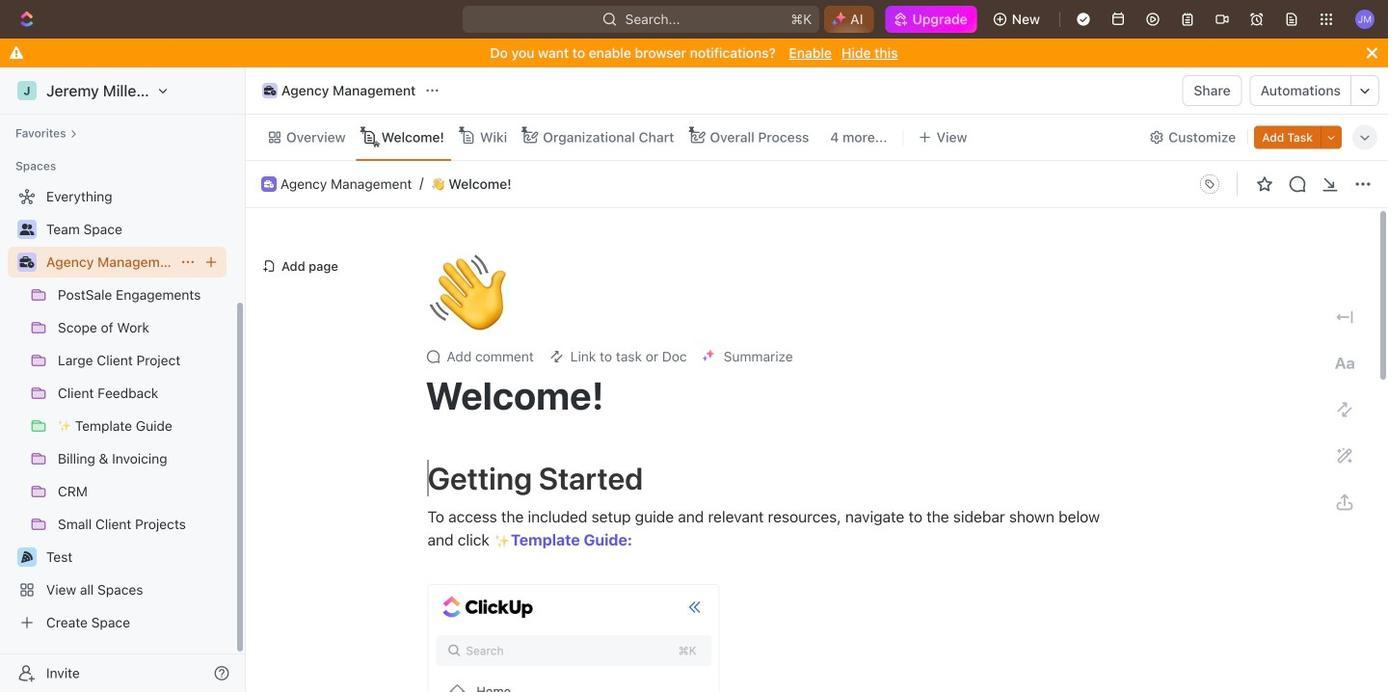 Task type: vqa. For each thing, say whether or not it's contained in the screenshot.
Jeremy Miller's Workspace, , Element
yes



Task type: locate. For each thing, give the bounding box(es) containing it.
1 vertical spatial business time image
[[264, 180, 274, 188]]

tree inside sidebar navigation
[[8, 181, 227, 639]]

tree
[[8, 181, 227, 639]]

sidebar navigation
[[0, 68, 250, 693]]

business time image
[[264, 86, 276, 95], [264, 180, 274, 188]]



Task type: describe. For each thing, give the bounding box(es) containing it.
pizza slice image
[[21, 552, 33, 563]]

dropdown menu image
[[1195, 169, 1226, 200]]

jeremy miller's workspace, , element
[[17, 81, 37, 100]]

user group image
[[20, 224, 34, 235]]

0 vertical spatial business time image
[[264, 86, 276, 95]]

business time image
[[20, 257, 34, 268]]



